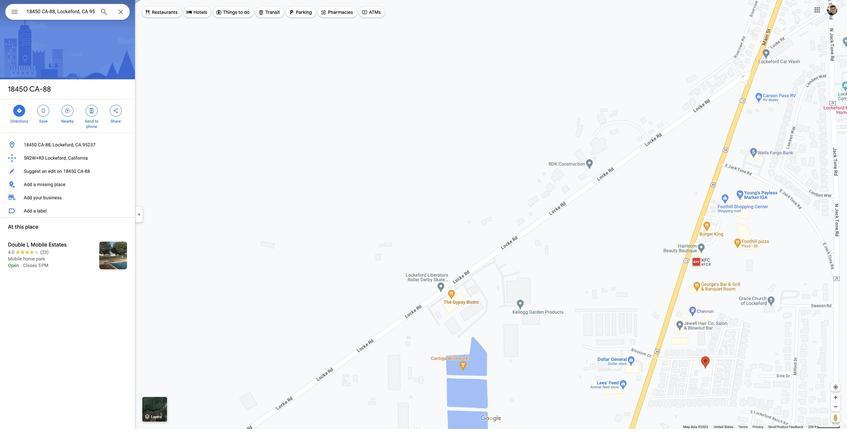 Task type: describe. For each thing, give the bounding box(es) containing it.
ca- inside button
[[77, 169, 85, 174]]

pharmacies
[[328, 9, 353, 15]]

do
[[244, 9, 250, 15]]

lockeford, inside 5r2w+r3 lockeford, california button
[[45, 156, 67, 161]]

18450 for 18450 ca-88
[[8, 85, 28, 94]]

at this place
[[8, 224, 38, 231]]

share
[[111, 119, 121, 124]]

⋅
[[20, 263, 22, 268]]

 things to do
[[216, 8, 250, 16]]

5r2w+r3 lockeford, california button
[[0, 152, 135, 165]]

google account: ben chafik  
(ben.chafik@adept.ai) image
[[827, 5, 838, 15]]

 search field
[[5, 4, 130, 21]]

park
[[36, 257, 45, 262]]

your
[[33, 195, 42, 201]]

send to phone
[[85, 119, 98, 129]]

add for add a label
[[24, 209, 32, 214]]

to inside " things to do"
[[238, 9, 243, 15]]

200
[[808, 426, 814, 429]]

mobile inside the mobile home park open ⋅ closes 5 pm
[[8, 257, 22, 262]]

suggest an edit on 18450 ca-88
[[24, 169, 90, 174]]

 button
[[5, 4, 24, 21]]

label
[[37, 209, 47, 214]]

to inside send to phone
[[95, 119, 98, 124]]


[[40, 107, 46, 115]]

ca
[[75, 142, 81, 148]]

open
[[8, 263, 19, 268]]


[[216, 8, 222, 16]]

hotels
[[194, 9, 207, 15]]


[[145, 8, 151, 16]]

actions for 18450 ca-88 region
[[0, 100, 135, 133]]

(23)
[[40, 250, 49, 255]]

add your business link
[[0, 191, 135, 205]]

add for add your business
[[24, 195, 32, 201]]

©2023
[[698, 426, 708, 429]]

 atms
[[362, 8, 381, 16]]

 transit
[[258, 8, 280, 16]]

none field inside 18450 ca-88, lockeford, ca 95237 field
[[26, 8, 95, 16]]

 pharmacies
[[321, 8, 353, 16]]

88,
[[45, 142, 51, 148]]

closes
[[23, 263, 37, 268]]

0 horizontal spatial 88
[[43, 85, 51, 94]]

business
[[43, 195, 62, 201]]

add a missing place
[[24, 182, 65, 187]]

place inside add a missing place button
[[54, 182, 65, 187]]

add your business
[[24, 195, 62, 201]]

missing
[[37, 182, 53, 187]]

show your location image
[[833, 385, 839, 391]]

1 vertical spatial place
[[25, 224, 38, 231]]

18450 for 18450 ca-88, lockeford, ca 95237
[[24, 142, 37, 148]]

collapse side panel image
[[135, 211, 143, 218]]

add for add a missing place
[[24, 182, 32, 187]]

united states
[[714, 426, 734, 429]]

at
[[8, 224, 14, 231]]

save
[[39, 119, 48, 124]]

california
[[68, 156, 88, 161]]

feedback
[[789, 426, 804, 429]]


[[258, 8, 264, 16]]

double l mobile estates
[[8, 242, 67, 249]]

ca- for 88,
[[38, 142, 45, 148]]


[[113, 107, 119, 115]]

l
[[27, 242, 29, 249]]

18450 CA-88, Lockeford, CA 95237 field
[[5, 4, 130, 20]]

map
[[684, 426, 690, 429]]

show street view coverage image
[[831, 413, 841, 423]]


[[289, 8, 295, 16]]

 parking
[[289, 8, 312, 16]]


[[89, 107, 95, 115]]

atms
[[369, 9, 381, 15]]

95237
[[83, 142, 96, 148]]


[[16, 107, 22, 115]]

terms button
[[739, 425, 748, 430]]

privacy
[[753, 426, 764, 429]]

send product feedback button
[[769, 425, 804, 430]]

add a label button
[[0, 205, 135, 218]]

add a missing place button
[[0, 178, 135, 191]]

mobile home park open ⋅ closes 5 pm
[[8, 257, 48, 268]]

200 ft button
[[808, 426, 840, 429]]



Task type: vqa. For each thing, say whether or not it's contained in the screenshot.
fourth radio from the left
no



Task type: locate. For each thing, give the bounding box(es) containing it.
1 horizontal spatial place
[[54, 182, 65, 187]]

ft
[[815, 426, 817, 429]]

0 vertical spatial mobile
[[31, 242, 47, 249]]

a for label
[[33, 209, 36, 214]]

0 horizontal spatial to
[[95, 119, 98, 124]]

18450 right "on"
[[63, 169, 76, 174]]

lockeford,
[[53, 142, 74, 148], [45, 156, 67, 161]]

18450 ca-88
[[8, 85, 51, 94]]

to
[[238, 9, 243, 15], [95, 119, 98, 124]]

18450 ca-88, lockeford, ca 95237
[[24, 142, 96, 148]]

transit
[[266, 9, 280, 15]]

0 vertical spatial ca-
[[29, 85, 43, 94]]

an
[[42, 169, 47, 174]]

0 horizontal spatial place
[[25, 224, 38, 231]]

1 a from the top
[[33, 182, 36, 187]]

on
[[57, 169, 62, 174]]

home
[[23, 257, 35, 262]]

send left the product
[[769, 426, 776, 429]]

lockeford, inside 18450 ca-88, lockeford, ca 95237 button
[[53, 142, 74, 148]]

 hotels
[[186, 8, 207, 16]]

4.0
[[8, 250, 14, 255]]

1 vertical spatial a
[[33, 209, 36, 214]]

suggest an edit on 18450 ca-88 button
[[0, 165, 135, 178]]

ca- for 88
[[29, 85, 43, 94]]


[[321, 8, 327, 16]]

88 up  in the left of the page
[[43, 85, 51, 94]]

18450 ca-88 main content
[[0, 0, 135, 430]]

18450 up 5r2w+r3 on the left top of page
[[24, 142, 37, 148]]

mobile up 'open'
[[8, 257, 22, 262]]

edit
[[48, 169, 56, 174]]

None field
[[26, 8, 95, 16]]

1 vertical spatial 18450
[[24, 142, 37, 148]]

ca-
[[29, 85, 43, 94], [38, 142, 45, 148], [77, 169, 85, 174]]

ca- up  in the left of the page
[[29, 85, 43, 94]]

1 horizontal spatial to
[[238, 9, 243, 15]]

18450
[[8, 85, 28, 94], [24, 142, 37, 148], [63, 169, 76, 174]]

states
[[724, 426, 734, 429]]

a left missing
[[33, 182, 36, 187]]

things
[[223, 9, 237, 15]]

united
[[714, 426, 724, 429]]

suggest
[[24, 169, 41, 174]]

2 vertical spatial add
[[24, 209, 32, 214]]

1 horizontal spatial mobile
[[31, 242, 47, 249]]

1 vertical spatial send
[[769, 426, 776, 429]]

5r2w+r3 lockeford, california
[[24, 156, 88, 161]]

privacy button
[[753, 425, 764, 430]]

0 vertical spatial 88
[[43, 85, 51, 94]]

3 add from the top
[[24, 209, 32, 214]]

united states button
[[714, 425, 734, 430]]

phone
[[86, 124, 97, 129]]

88 inside button
[[85, 169, 90, 174]]

place
[[54, 182, 65, 187], [25, 224, 38, 231]]

0 vertical spatial 18450
[[8, 85, 28, 94]]

ca- up 5r2w+r3 on the left top of page
[[38, 142, 45, 148]]

terms
[[739, 426, 748, 429]]

a left label
[[33, 209, 36, 214]]

0 vertical spatial a
[[33, 182, 36, 187]]

0 horizontal spatial mobile
[[8, 257, 22, 262]]

18450 inside button
[[24, 142, 37, 148]]

add left your on the top of the page
[[24, 195, 32, 201]]

88
[[43, 85, 51, 94], [85, 169, 90, 174]]

18450 ca-88, lockeford, ca 95237 button
[[0, 138, 135, 152]]

1 vertical spatial mobile
[[8, 257, 22, 262]]

ca- inside button
[[38, 142, 45, 148]]

lockeford, up suggest an edit on 18450 ca-88
[[45, 156, 67, 161]]

1 vertical spatial ca-
[[38, 142, 45, 148]]

layers
[[151, 416, 162, 420]]

send inside 'button'
[[769, 426, 776, 429]]

ca- down california
[[77, 169, 85, 174]]

footer containing map data ©2023
[[684, 425, 808, 430]]

1 horizontal spatial send
[[769, 426, 776, 429]]

send for send product feedback
[[769, 426, 776, 429]]

estates
[[49, 242, 67, 249]]

parking
[[296, 9, 312, 15]]

add
[[24, 182, 32, 187], [24, 195, 32, 201], [24, 209, 32, 214]]

0 vertical spatial place
[[54, 182, 65, 187]]

to left do
[[238, 9, 243, 15]]


[[186, 8, 192, 16]]

place down "on"
[[54, 182, 65, 187]]

add down the suggest
[[24, 182, 32, 187]]

0 vertical spatial lockeford,
[[53, 142, 74, 148]]


[[362, 8, 368, 16]]

product
[[777, 426, 788, 429]]

mobile up (23)
[[31, 242, 47, 249]]

2 a from the top
[[33, 209, 36, 214]]


[[65, 107, 70, 115]]

1 horizontal spatial 88
[[85, 169, 90, 174]]

18450 up  at left top
[[8, 85, 28, 94]]

send product feedback
[[769, 426, 804, 429]]

1 vertical spatial lockeford,
[[45, 156, 67, 161]]

double
[[8, 242, 25, 249]]

send
[[85, 119, 94, 124], [769, 426, 776, 429]]

88 down california
[[85, 169, 90, 174]]

footer
[[684, 425, 808, 430]]

 restaurants
[[145, 8, 178, 16]]

footer inside the google maps element
[[684, 425, 808, 430]]

1 vertical spatial add
[[24, 195, 32, 201]]

mobile
[[31, 242, 47, 249], [8, 257, 22, 262]]

add a label
[[24, 209, 47, 214]]

2 vertical spatial ca-
[[77, 169, 85, 174]]

send for send to phone
[[85, 119, 94, 124]]

4.0 stars 23 reviews image
[[8, 249, 49, 256]]

18450 inside button
[[63, 169, 76, 174]]

5 pm
[[38, 263, 48, 268]]

add left label
[[24, 209, 32, 214]]

0 horizontal spatial send
[[85, 119, 94, 124]]

google maps element
[[0, 0, 847, 430]]

200 ft
[[808, 426, 817, 429]]

0 vertical spatial to
[[238, 9, 243, 15]]

place right this
[[25, 224, 38, 231]]

map data ©2023
[[684, 426, 709, 429]]

send inside send to phone
[[85, 119, 94, 124]]

to up phone on the top of the page
[[95, 119, 98, 124]]

a for missing
[[33, 182, 36, 187]]

lockeford, up 5r2w+r3 lockeford, california button
[[53, 142, 74, 148]]

nearby
[[61, 119, 74, 124]]

send up phone on the top of the page
[[85, 119, 94, 124]]

restaurants
[[152, 9, 178, 15]]

data
[[691, 426, 697, 429]]

5r2w+r3
[[24, 156, 44, 161]]

this
[[15, 224, 24, 231]]

directions
[[10, 119, 28, 124]]

0 vertical spatial send
[[85, 119, 94, 124]]

2 vertical spatial 18450
[[63, 169, 76, 174]]

0 vertical spatial add
[[24, 182, 32, 187]]

zoom out image
[[833, 405, 838, 410]]

1 vertical spatial 88
[[85, 169, 90, 174]]

zoom in image
[[833, 396, 838, 401]]

1 add from the top
[[24, 182, 32, 187]]

1 vertical spatial to
[[95, 119, 98, 124]]


[[11, 7, 19, 17]]

2 add from the top
[[24, 195, 32, 201]]



